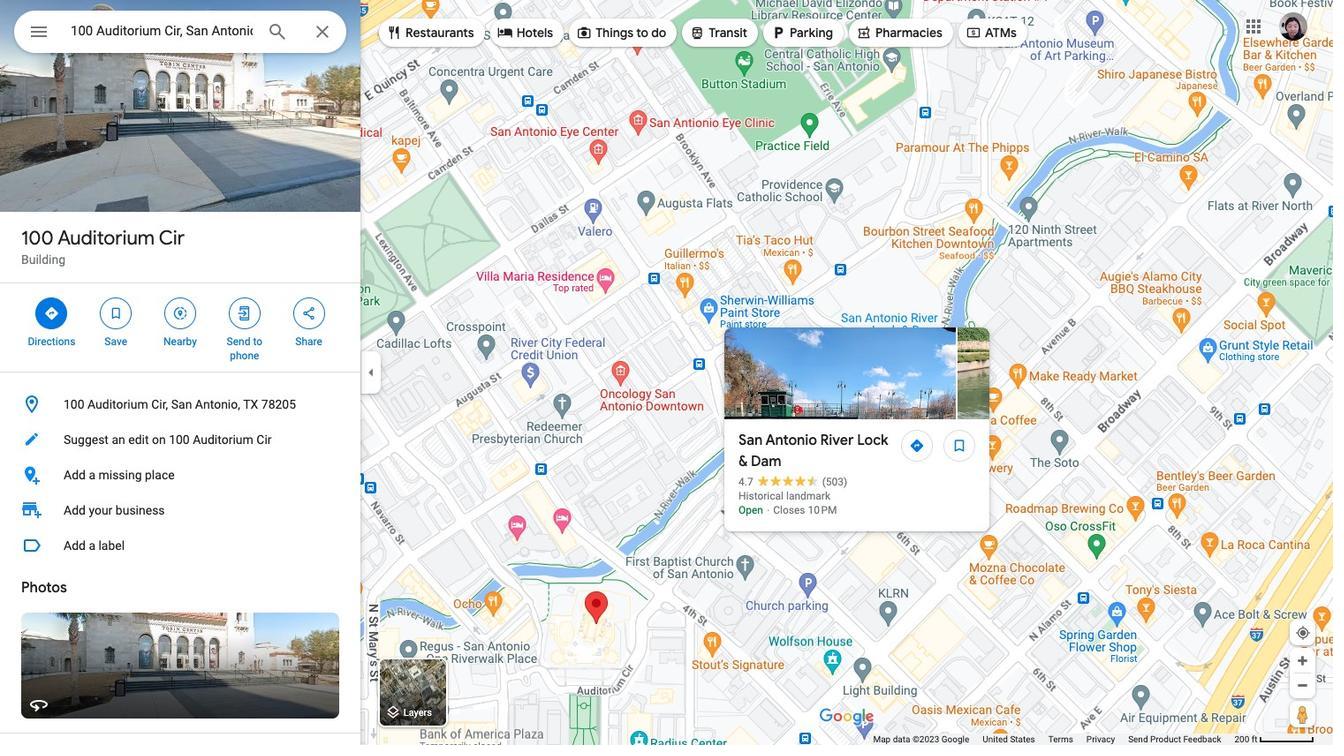 Task type: describe. For each thing, give the bounding box(es) containing it.
photos
[[21, 580, 67, 597]]


[[386, 23, 402, 42]]

auditorium for cir,
[[88, 398, 148, 412]]

pharmacies
[[876, 25, 943, 41]]

add a missing place button
[[0, 458, 361, 493]]

business
[[116, 504, 165, 518]]

add for add a missing place
[[64, 468, 86, 482]]

atms
[[985, 25, 1017, 41]]


[[497, 23, 513, 42]]

building
[[21, 253, 65, 267]]

100 auditorium cir, san antonio, tx 78205 button
[[0, 387, 361, 422]]

to inside send to phone
[[253, 336, 262, 348]]

cir inside suggest an edit on 100 auditorium cir button
[[256, 433, 272, 447]]

feedback
[[1183, 735, 1222, 745]]

 search field
[[14, 11, 346, 57]]

product
[[1150, 735, 1181, 745]]

zoom in image
[[1296, 655, 1309, 668]]

open
[[739, 505, 763, 517]]

100 auditorium cir building
[[21, 226, 185, 267]]

privacy button
[[1087, 734, 1115, 746]]

100 for cir,
[[64, 398, 84, 412]]

your
[[89, 504, 113, 518]]


[[856, 23, 872, 42]]

10 pm
[[808, 505, 837, 517]]


[[301, 304, 317, 323]]

google maps element
[[0, 0, 1333, 746]]

add your business
[[64, 504, 165, 518]]

send product feedback button
[[1128, 734, 1222, 746]]

san antonio river lock & dam element
[[739, 430, 896, 473]]

100 Auditorium Cir, San Antonio, TX 78205 field
[[14, 11, 346, 53]]

 button
[[14, 11, 64, 57]]

directions image
[[909, 438, 925, 454]]

none field inside 100 auditorium cir, san antonio, tx 78205 field
[[71, 20, 253, 42]]

transit
[[709, 25, 748, 41]]

footer inside google maps element
[[873, 734, 1235, 746]]

parking
[[790, 25, 833, 41]]

data
[[893, 735, 910, 745]]

2 horizontal spatial 100
[[169, 433, 190, 447]]

to inside  things to do
[[636, 25, 649, 41]]

200 ft
[[1235, 735, 1258, 745]]

4.7 stars 503 reviews image
[[739, 475, 847, 490]]

show street view coverage image
[[1290, 702, 1316, 728]]


[[44, 304, 60, 323]]

directions
[[28, 336, 75, 348]]

add your business link
[[0, 493, 361, 528]]

collapse side panel image
[[361, 363, 381, 383]]

video image
[[958, 328, 1189, 420]]

share
[[295, 336, 322, 348]]

antonio
[[766, 432, 817, 450]]

river
[[820, 432, 854, 450]]

restaurants
[[406, 25, 474, 41]]

 transit
[[689, 23, 748, 42]]

closes
[[773, 505, 805, 517]]

map data ©2023 google
[[873, 735, 970, 745]]

lock
[[857, 432, 889, 450]]

united
[[983, 735, 1008, 745]]

 pharmacies
[[856, 23, 943, 42]]

100 auditorium cir main content
[[0, 0, 361, 746]]

a for label
[[89, 539, 95, 553]]

terms button
[[1049, 734, 1073, 746]]



Task type: locate. For each thing, give the bounding box(es) containing it.
footer
[[873, 734, 1235, 746]]

san
[[171, 398, 192, 412], [739, 432, 763, 450]]

tx
[[243, 398, 258, 412]]

100 inside 100 auditorium cir building
[[21, 226, 54, 251]]

add inside button
[[64, 468, 86, 482]]

a for missing
[[89, 468, 95, 482]]

100 auditorium cir, san antonio, tx 78205
[[64, 398, 296, 412]]

historical landmark open ⋅ closes 10 pm
[[739, 490, 837, 517]]

missing
[[98, 468, 142, 482]]

1 vertical spatial auditorium
[[88, 398, 148, 412]]

auditorium down 'antonio,' on the bottom
[[193, 433, 253, 447]]

suggest
[[64, 433, 109, 447]]

auditorium up an
[[88, 398, 148, 412]]

states
[[1010, 735, 1035, 745]]

1 horizontal spatial send
[[1128, 735, 1148, 745]]

add
[[64, 468, 86, 482], [64, 504, 86, 518], [64, 539, 86, 553]]

send left product
[[1128, 735, 1148, 745]]

0 vertical spatial cir
[[159, 226, 185, 251]]

cir,
[[151, 398, 168, 412]]

suggest an edit on 100 auditorium cir
[[64, 433, 272, 447]]

add a label
[[64, 539, 125, 553]]


[[172, 304, 188, 323]]

zoom out image
[[1296, 679, 1309, 693]]

edit
[[128, 433, 149, 447]]

⋅
[[766, 505, 771, 517]]

google
[[942, 735, 970, 745]]

united states button
[[983, 734, 1035, 746]]

send for send to phone
[[227, 336, 250, 348]]

2 vertical spatial add
[[64, 539, 86, 553]]

1 horizontal spatial to
[[636, 25, 649, 41]]

100 up suggest at bottom left
[[64, 398, 84, 412]]

1 vertical spatial a
[[89, 539, 95, 553]]

san right cir,
[[171, 398, 192, 412]]

add down suggest at bottom left
[[64, 468, 86, 482]]

78205
[[261, 398, 296, 412]]

place
[[145, 468, 175, 482]]


[[28, 19, 49, 44]]

actions for 100 auditorium cir region
[[0, 284, 361, 372]]

200 ft button
[[1235, 735, 1315, 745]]

1 vertical spatial add
[[64, 504, 86, 518]]

 atms
[[966, 23, 1017, 42]]

auditorium for cir
[[58, 226, 155, 251]]

save image
[[952, 438, 968, 454]]

an
[[112, 433, 125, 447]]

2 vertical spatial auditorium
[[193, 433, 253, 447]]

google account: michele murakami  
(michele.murakami@adept.ai) image
[[1279, 12, 1308, 40]]

0 vertical spatial to
[[636, 25, 649, 41]]

1 vertical spatial 100
[[64, 398, 84, 412]]

footer containing map data ©2023 google
[[873, 734, 1235, 746]]

historical landmark element
[[739, 490, 831, 503]]

None field
[[71, 20, 253, 42]]

phone
[[230, 350, 259, 362]]


[[108, 304, 124, 323]]

100 for cir
[[21, 226, 54, 251]]

1 vertical spatial san
[[739, 432, 763, 450]]

to up phone
[[253, 336, 262, 348]]

send for send product feedback
[[1128, 735, 1148, 745]]

landmark
[[786, 490, 831, 503]]

0 horizontal spatial to
[[253, 336, 262, 348]]

(503)
[[822, 476, 847, 489]]

©2023
[[913, 735, 939, 745]]

0 vertical spatial san
[[171, 398, 192, 412]]

map
[[873, 735, 891, 745]]

add for add a label
[[64, 539, 86, 553]]

1 a from the top
[[89, 468, 95, 482]]

send product feedback
[[1128, 735, 1222, 745]]

 parking
[[771, 23, 833, 42]]

auditorium inside 100 auditorium cir building
[[58, 226, 155, 251]]

 hotels
[[497, 23, 553, 42]]

nearby
[[164, 336, 197, 348]]

suggest an edit on 100 auditorium cir button
[[0, 422, 361, 458]]


[[576, 23, 592, 42]]

send to phone
[[227, 336, 262, 362]]

united states
[[983, 735, 1035, 745]]

4.7
[[739, 476, 753, 489]]

0 vertical spatial 100
[[21, 226, 54, 251]]

layers
[[404, 708, 432, 720]]

auditorium up building
[[58, 226, 155, 251]]

0 horizontal spatial san
[[171, 398, 192, 412]]

0 vertical spatial add
[[64, 468, 86, 482]]

add a missing place
[[64, 468, 175, 482]]

auditorium
[[58, 226, 155, 251], [88, 398, 148, 412], [193, 433, 253, 447]]

san inside button
[[171, 398, 192, 412]]

send inside send to phone
[[227, 336, 250, 348]]

100 right on
[[169, 433, 190, 447]]

add inside button
[[64, 539, 86, 553]]

2 vertical spatial 100
[[169, 433, 190, 447]]

send up phone
[[227, 336, 250, 348]]

0 horizontal spatial 100
[[21, 226, 54, 251]]

on
[[152, 433, 166, 447]]

san up the &
[[739, 432, 763, 450]]

things
[[596, 25, 634, 41]]

 restaurants
[[386, 23, 474, 42]]

a
[[89, 468, 95, 482], [89, 539, 95, 553]]

ft
[[1252, 735, 1258, 745]]

save
[[105, 336, 127, 348]]

dam
[[751, 453, 782, 471]]

1 horizontal spatial 100
[[64, 398, 84, 412]]

to left do
[[636, 25, 649, 41]]

0 horizontal spatial cir
[[159, 226, 185, 251]]

100
[[21, 226, 54, 251], [64, 398, 84, 412], [169, 433, 190, 447]]

0 vertical spatial auditorium
[[58, 226, 155, 251]]

cir up 
[[159, 226, 185, 251]]

a left missing
[[89, 468, 95, 482]]

a inside add a missing place button
[[89, 468, 95, 482]]

3 add from the top
[[64, 539, 86, 553]]

2 add from the top
[[64, 504, 86, 518]]

0 horizontal spatial send
[[227, 336, 250, 348]]


[[771, 23, 786, 42]]


[[237, 304, 253, 323]]


[[966, 23, 982, 42]]

cir inside 100 auditorium cir building
[[159, 226, 185, 251]]

 things to do
[[576, 23, 666, 42]]

1 vertical spatial to
[[253, 336, 262, 348]]

1 horizontal spatial cir
[[256, 433, 272, 447]]

100 up building
[[21, 226, 54, 251]]

1 vertical spatial send
[[1128, 735, 1148, 745]]

add left label
[[64, 539, 86, 553]]

san antonio river lock & dam
[[739, 432, 889, 471]]

a inside add a label button
[[89, 539, 95, 553]]

san inside san antonio river lock & dam
[[739, 432, 763, 450]]

1 vertical spatial cir
[[256, 433, 272, 447]]

a left label
[[89, 539, 95, 553]]

0 vertical spatial a
[[89, 468, 95, 482]]

photo image
[[725, 328, 956, 420]]

privacy
[[1087, 735, 1115, 745]]

1 horizontal spatial san
[[739, 432, 763, 450]]

terms
[[1049, 735, 1073, 745]]

send
[[227, 336, 250, 348], [1128, 735, 1148, 745]]

2 a from the top
[[89, 539, 95, 553]]

cir down tx
[[256, 433, 272, 447]]

san antonio river lock & dam tooltip
[[725, 328, 1333, 532]]

&
[[739, 453, 748, 471]]

0 vertical spatial send
[[227, 336, 250, 348]]

label
[[98, 539, 125, 553]]


[[689, 23, 705, 42]]

do
[[651, 25, 666, 41]]

200
[[1235, 735, 1250, 745]]

add a label button
[[0, 528, 361, 564]]

show your location image
[[1295, 626, 1311, 641]]

historical
[[739, 490, 784, 503]]

antonio,
[[195, 398, 240, 412]]

1 add from the top
[[64, 468, 86, 482]]

add for add your business
[[64, 504, 86, 518]]

add left the your
[[64, 504, 86, 518]]

send inside button
[[1128, 735, 1148, 745]]

hotels
[[517, 25, 553, 41]]



Task type: vqa. For each thing, say whether or not it's contained in the screenshot.
Actions For 100 Auditorium Cir region
yes



